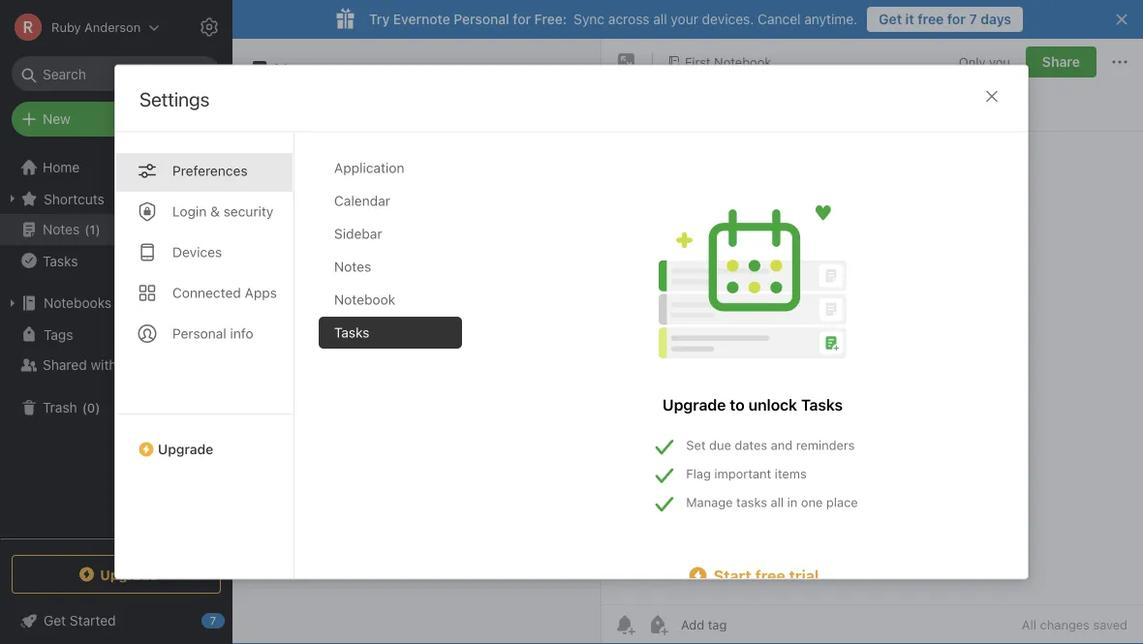 Task type: vqa. For each thing, say whether or not it's contained in the screenshot.
View options field
no



Task type: describe. For each thing, give the bounding box(es) containing it.
tags
[[44, 326, 73, 342]]

apps
[[245, 284, 277, 300]]

login
[[173, 203, 207, 219]]

sidebar
[[334, 225, 382, 241]]

devices
[[173, 244, 222, 260]]

expand note image
[[615, 50, 639, 74]]

reminders
[[796, 438, 855, 452]]

sidebar tab
[[319, 218, 462, 250]]

only
[[959, 55, 986, 69]]

( for trash
[[82, 401, 87, 415]]

tasks
[[737, 495, 768, 509]]

ago
[[315, 211, 336, 224]]

list
[[313, 150, 336, 166]]

first
[[685, 54, 711, 69]]

close image
[[981, 85, 1004, 108]]

trash ( 0 )
[[43, 400, 100, 416]]

flag important items
[[686, 466, 807, 481]]

try evernote personal for free: sync across all your devices. cancel anytime.
[[369, 11, 858, 27]]

settings image
[[198, 16, 221, 39]]

1 horizontal spatial personal
[[454, 11, 510, 27]]

cancel
[[758, 11, 801, 27]]

note list element
[[233, 39, 602, 644]]

shared with me link
[[0, 350, 232, 381]]

shortcuts
[[44, 191, 104, 207]]

1 horizontal spatial all
[[771, 495, 784, 509]]

0 vertical spatial upgrade
[[663, 395, 726, 414]]

changes
[[1040, 618, 1090, 632]]

get
[[879, 11, 902, 27]]

expand notebooks image
[[5, 296, 20, 311]]

) for notes
[[95, 222, 100, 237]]

notebooks
[[44, 295, 112, 311]]

6 minutes ago
[[258, 211, 336, 224]]

sugar
[[322, 170, 358, 186]]

0 vertical spatial all
[[653, 11, 667, 27]]

one
[[801, 495, 823, 509]]

calendar
[[334, 192, 390, 208]]

minutes
[[268, 211, 312, 224]]

tasks button
[[0, 245, 232, 276]]

new
[[43, 111, 71, 127]]

with
[[91, 357, 117, 373]]

grocery list
[[258, 150, 336, 166]]

first notebook
[[685, 54, 772, 69]]

home link
[[0, 152, 233, 183]]

sync
[[574, 11, 605, 27]]

calendar tab
[[319, 185, 462, 217]]

connected
[[173, 284, 241, 300]]

new button
[[12, 102, 221, 137]]

share button
[[1026, 47, 1097, 78]]

saved
[[1094, 618, 1128, 632]]

tree containing home
[[0, 152, 233, 538]]

free:
[[535, 11, 567, 27]]

6
[[258, 211, 265, 224]]

share
[[1043, 54, 1081, 70]]

shortcuts button
[[0, 183, 232, 214]]

evernote
[[393, 11, 450, 27]]

0 horizontal spatial upgrade
[[100, 567, 158, 583]]

grocery
[[258, 150, 309, 166]]

settings
[[140, 88, 210, 110]]

&
[[210, 203, 220, 219]]

flag
[[686, 466, 711, 481]]

milk
[[258, 170, 283, 186]]

notes ( 1 )
[[43, 221, 100, 237]]

shared
[[43, 357, 87, 373]]

notes tab
[[319, 251, 462, 283]]

important
[[715, 466, 772, 481]]

add a reminder image
[[613, 613, 637, 637]]

info
[[230, 325, 253, 341]]

it
[[906, 11, 915, 27]]

tasks tab
[[319, 316, 462, 348]]

security
[[224, 203, 274, 219]]

you
[[990, 55, 1011, 69]]



Task type: locate. For each thing, give the bounding box(es) containing it.
notes up grocery list at left top
[[274, 58, 328, 81]]

for
[[513, 11, 531, 27], [948, 11, 966, 27]]

start free trial
[[714, 566, 819, 585]]

trial
[[789, 566, 819, 585]]

( for notes
[[85, 222, 89, 237]]

tags button
[[0, 319, 232, 350]]

notebook
[[714, 54, 772, 69], [334, 291, 396, 307]]

in
[[788, 495, 798, 509]]

tasks down notebook tab
[[334, 324, 370, 340]]

0 vertical spatial upgrade button
[[115, 413, 294, 465]]

1 horizontal spatial upgrade
[[158, 441, 213, 457]]

all
[[653, 11, 667, 27], [771, 495, 784, 509]]

due
[[710, 438, 732, 452]]

start free trial link
[[648, 564, 858, 587]]

0 vertical spatial )
[[95, 222, 100, 237]]

personal right "evernote"
[[454, 11, 510, 27]]

tasks inside tasks button
[[43, 253, 78, 269]]

1 for from the left
[[513, 11, 531, 27]]

for inside "get it free for 7 days" button
[[948, 11, 966, 27]]

2 for from the left
[[948, 11, 966, 27]]

to
[[730, 395, 745, 414]]

0 horizontal spatial free
[[755, 566, 786, 585]]

2 horizontal spatial upgrade
[[663, 395, 726, 414]]

) for trash
[[95, 401, 100, 415]]

for for 7
[[948, 11, 966, 27]]

personal down connected
[[173, 325, 227, 341]]

set due dates and reminders
[[686, 438, 855, 452]]

across
[[609, 11, 650, 27]]

tab list containing application
[[319, 152, 478, 579]]

all changes saved
[[1022, 618, 1128, 632]]

1 vertical spatial )
[[95, 401, 100, 415]]

0 horizontal spatial personal
[[173, 325, 227, 341]]

tree
[[0, 152, 233, 538]]

unlock
[[749, 395, 798, 414]]

tasks up reminders
[[802, 395, 843, 414]]

0 horizontal spatial tab list
[[115, 132, 295, 579]]

cheese
[[362, 170, 409, 186]]

anytime.
[[805, 11, 858, 27]]

notes
[[274, 58, 328, 81], [43, 221, 80, 237], [334, 258, 371, 274]]

first notebook button
[[661, 48, 779, 76]]

notebook down devices.
[[714, 54, 772, 69]]

for left free:
[[513, 11, 531, 27]]

get it free for 7 days
[[879, 11, 1012, 27]]

me
[[120, 357, 140, 373]]

( down shortcuts
[[85, 222, 89, 237]]

free right it on the top right of page
[[918, 11, 944, 27]]

2 horizontal spatial notes
[[334, 258, 371, 274]]

2 vertical spatial upgrade
[[100, 567, 158, 583]]

upgrade
[[663, 395, 726, 414], [158, 441, 213, 457], [100, 567, 158, 583]]

0 vertical spatial personal
[[454, 11, 510, 27]]

free left the trial
[[755, 566, 786, 585]]

items
[[775, 466, 807, 481]]

and
[[771, 438, 793, 452]]

personal
[[454, 11, 510, 27], [173, 325, 227, 341]]

set
[[686, 438, 706, 452]]

1 vertical spatial all
[[771, 495, 784, 509]]

2 vertical spatial notes
[[334, 258, 371, 274]]

trash
[[43, 400, 77, 416]]

notes down "sidebar" at the top left
[[334, 258, 371, 274]]

) right trash
[[95, 401, 100, 415]]

Note Editor text field
[[602, 132, 1144, 605]]

all left your
[[653, 11, 667, 27]]

shared with me
[[43, 357, 140, 373]]

eggs
[[287, 170, 318, 186]]

1 horizontal spatial tab list
[[319, 152, 478, 579]]

free inside button
[[918, 11, 944, 27]]

0 horizontal spatial notebook
[[334, 291, 396, 307]]

upgrade to unlock tasks
[[663, 395, 843, 414]]

application tab
[[319, 152, 462, 184]]

for left 7
[[948, 11, 966, 27]]

0 vertical spatial notes
[[274, 58, 328, 81]]

1 vertical spatial notebook
[[334, 291, 396, 307]]

only you
[[959, 55, 1011, 69]]

get it free for 7 days button
[[868, 7, 1023, 32]]

)
[[95, 222, 100, 237], [95, 401, 100, 415]]

tasks inside tab
[[334, 324, 370, 340]]

manage tasks all in one place
[[686, 495, 858, 509]]

dates
[[735, 438, 768, 452]]

application
[[334, 159, 405, 175]]

1 horizontal spatial notes
[[274, 58, 328, 81]]

1 ) from the top
[[95, 222, 100, 237]]

notes left 1
[[43, 221, 80, 237]]

( right trash
[[82, 401, 87, 415]]

0 vertical spatial (
[[85, 222, 89, 237]]

0 horizontal spatial notes
[[43, 221, 80, 237]]

home
[[43, 159, 80, 175]]

2 vertical spatial tasks
[[802, 395, 843, 414]]

all
[[1022, 618, 1037, 632]]

personal info
[[173, 325, 253, 341]]

) inside notes ( 1 )
[[95, 222, 100, 237]]

1 horizontal spatial free
[[918, 11, 944, 27]]

add tag image
[[646, 613, 670, 637]]

notes inside note list element
[[274, 58, 328, 81]]

Search text field
[[25, 56, 207, 91]]

preferences
[[173, 162, 248, 178]]

milk eggs sugar cheese
[[258, 170, 409, 186]]

upgrade button
[[115, 413, 294, 465], [12, 555, 221, 594]]

login & security
[[173, 203, 274, 219]]

try
[[369, 11, 390, 27]]

1 vertical spatial tasks
[[334, 324, 370, 340]]

free
[[918, 11, 944, 27], [755, 566, 786, 585]]

start
[[714, 566, 752, 585]]

notes inside tab
[[334, 258, 371, 274]]

( inside trash ( 0 )
[[82, 401, 87, 415]]

1 vertical spatial personal
[[173, 325, 227, 341]]

0 horizontal spatial all
[[653, 11, 667, 27]]

notebook tab
[[319, 283, 462, 315]]

( inside notes ( 1 )
[[85, 222, 89, 237]]

1 horizontal spatial tasks
[[334, 324, 370, 340]]

manage
[[686, 495, 733, 509]]

0 vertical spatial tasks
[[43, 253, 78, 269]]

) inside trash ( 0 )
[[95, 401, 100, 415]]

for for free:
[[513, 11, 531, 27]]

place
[[827, 495, 858, 509]]

1 vertical spatial notes
[[43, 221, 80, 237]]

tasks down notes ( 1 )
[[43, 253, 78, 269]]

0
[[87, 401, 95, 415]]

2 ) from the top
[[95, 401, 100, 415]]

tab list
[[115, 132, 295, 579], [319, 152, 478, 579]]

0 horizontal spatial for
[[513, 11, 531, 27]]

days
[[981, 11, 1012, 27]]

devices.
[[702, 11, 754, 27]]

1 vertical spatial free
[[755, 566, 786, 585]]

1 horizontal spatial for
[[948, 11, 966, 27]]

0 vertical spatial free
[[918, 11, 944, 27]]

all left the in
[[771, 495, 784, 509]]

your
[[671, 11, 699, 27]]

tab list containing preferences
[[115, 132, 295, 579]]

0 horizontal spatial tasks
[[43, 253, 78, 269]]

notebook down the notes tab
[[334, 291, 396, 307]]

) down shortcuts 'button'
[[95, 222, 100, 237]]

1 horizontal spatial notebook
[[714, 54, 772, 69]]

2 horizontal spatial tasks
[[802, 395, 843, 414]]

connected apps
[[173, 284, 277, 300]]

7
[[970, 11, 978, 27]]

None search field
[[25, 56, 207, 91]]

notebook inside tab
[[334, 291, 396, 307]]

0 vertical spatial notebook
[[714, 54, 772, 69]]

note window element
[[602, 39, 1144, 644]]

1 vertical spatial upgrade
[[158, 441, 213, 457]]

notebooks link
[[0, 288, 232, 319]]

notebook inside button
[[714, 54, 772, 69]]

1
[[89, 222, 95, 237]]

tasks
[[43, 253, 78, 269], [334, 324, 370, 340], [802, 395, 843, 414]]

1 vertical spatial upgrade button
[[12, 555, 221, 594]]

1 vertical spatial (
[[82, 401, 87, 415]]



